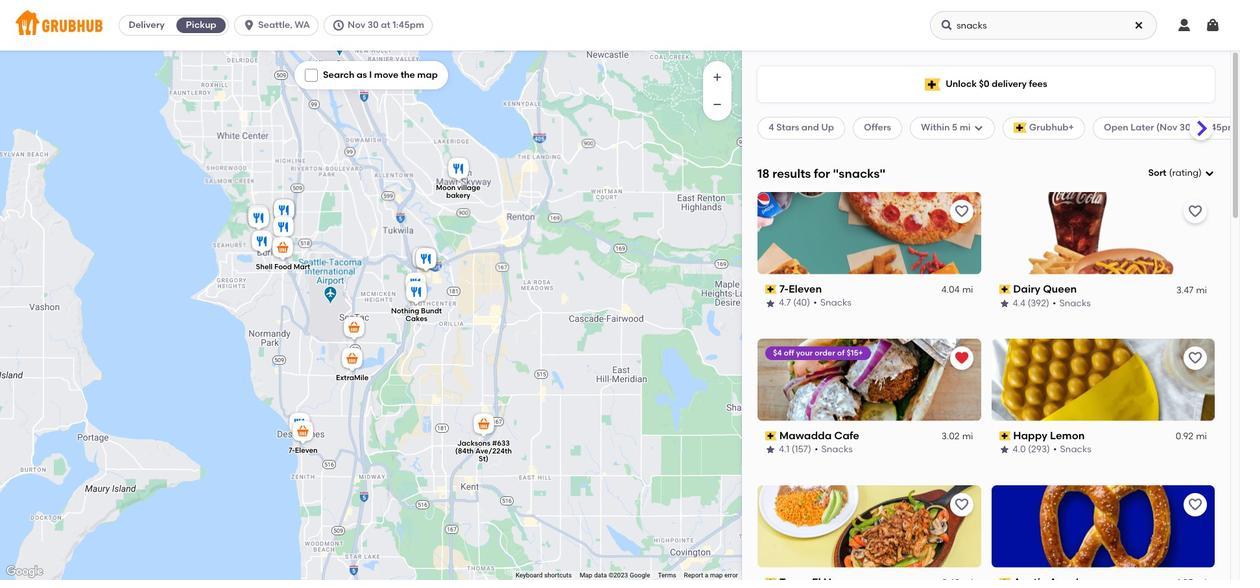 Task type: vqa. For each thing, say whether or not it's contained in the screenshot.


Task type: describe. For each thing, give the bounding box(es) containing it.
of
[[838, 348, 845, 357]]

save this restaurant image for happy lemon
[[1188, 350, 1204, 366]]

unlock $0 delivery fees
[[946, 78, 1048, 89]]

map region
[[0, 0, 763, 580]]

the
[[401, 69, 415, 80]]

fees
[[1030, 78, 1048, 89]]

5
[[953, 122, 958, 133]]

village
[[458, 183, 481, 192]]

later
[[1131, 122, 1155, 133]]

happy lemon logo image
[[992, 339, 1216, 421]]

shell
[[256, 263, 273, 271]]

and
[[802, 122, 820, 133]]

plus icon image
[[711, 71, 724, 84]]

1 horizontal spatial 30
[[1180, 122, 1192, 133]]

within
[[922, 122, 950, 133]]

bundt
[[421, 307, 442, 315]]

mawadda cafe image
[[271, 197, 297, 226]]

save this restaurant button for dairy queen
[[1184, 200, 1208, 223]]

bakery
[[446, 191, 471, 200]]

0 vertical spatial subscription pass image
[[1000, 285, 1011, 294]]

map data ©2023 google
[[580, 572, 651, 579]]

1 vertical spatial subscription pass image
[[766, 578, 777, 580]]

tacos el hass logo image
[[758, 485, 982, 568]]

mawadda cafe
[[780, 429, 860, 442]]

extramile
[[336, 374, 369, 382]]

3.02
[[942, 431, 960, 442]]

nothing
[[391, 307, 420, 315]]

royce' washington - westfield southcenter mall image
[[413, 246, 439, 275]]

0 vertical spatial 7-
[[780, 283, 789, 295]]

• snacks for eleven
[[814, 297, 852, 309]]

star icon image for happy lemon
[[1000, 445, 1010, 455]]

seattle, wa
[[258, 19, 310, 31]]

save this restaurant button for happy lemon
[[1184, 346, 1208, 370]]

a
[[705, 572, 709, 579]]

food
[[274, 263, 292, 271]]

search
[[323, 69, 355, 80]]

main navigation navigation
[[0, 0, 1241, 51]]

4.04
[[942, 284, 960, 295]]

cafe
[[835, 429, 860, 442]]

• snacks for cafe
[[815, 444, 853, 455]]

saved restaurant button
[[950, 346, 974, 370]]

4 stars and up
[[769, 122, 835, 133]]

1 horizontal spatial 7-eleven
[[780, 283, 822, 295]]

mi for happy lemon
[[1197, 431, 1208, 442]]

i
[[369, 69, 372, 80]]

1 vertical spatial map
[[710, 572, 723, 579]]

#633
[[492, 439, 510, 448]]

moon
[[436, 183, 456, 192]]

data
[[594, 572, 607, 579]]

extramile image
[[339, 346, 365, 374]]

saved restaurant image
[[954, 350, 970, 366]]

4.4 (392)
[[1013, 297, 1050, 309]]

18 results for "snacks"
[[758, 166, 886, 181]]

• for eleven
[[814, 297, 818, 309]]

grubhub plus flag logo image for unlock $0 delivery fees
[[926, 78, 941, 91]]

queen
[[1044, 283, 1078, 295]]

grubhub+
[[1030, 122, 1075, 133]]

stars
[[777, 122, 800, 133]]

subscription pass image for 7-eleven
[[766, 285, 777, 294]]

4.4
[[1013, 297, 1026, 309]]

• for cafe
[[815, 444, 819, 455]]

7-eleven inside map 'region'
[[289, 447, 318, 455]]

nothing bundt cakes image
[[404, 279, 430, 308]]

(
[[1170, 167, 1173, 178]]

keyboard shortcuts button
[[516, 571, 572, 580]]

"snacks"
[[834, 166, 886, 181]]

wa
[[295, 19, 310, 31]]

unlock
[[946, 78, 977, 89]]

jacksons #633 (84th ave/224th st) image
[[471, 411, 497, 440]]

shell food mart
[[256, 263, 310, 271]]

7 eleven image
[[290, 419, 316, 447]]

(40)
[[794, 297, 811, 309]]

$15+
[[847, 348, 864, 357]]

(157)
[[792, 444, 812, 455]]

happy
[[1014, 429, 1048, 442]]

report a map error link
[[684, 572, 739, 579]]

eleven inside map 'region'
[[295, 447, 318, 455]]

mart
[[294, 263, 310, 271]]

4.0 (293)
[[1013, 444, 1051, 455]]

terms
[[658, 572, 677, 579]]

report a map error
[[684, 572, 739, 579]]

3.02 mi
[[942, 431, 974, 442]]

1:45pm
[[393, 19, 424, 31]]

7-eleven logo image
[[758, 192, 982, 274]]

0.92 mi
[[1177, 431, 1208, 442]]

$4 off your order of $15+
[[774, 348, 864, 357]]

results
[[773, 166, 812, 181]]

report
[[684, 572, 704, 579]]

sort ( rating )
[[1149, 167, 1203, 178]]

3.47 mi
[[1177, 284, 1208, 295]]

snacks for lemon
[[1061, 444, 1092, 455]]

mi right "5"
[[960, 122, 971, 133]]

18
[[758, 166, 770, 181]]

ave/224th
[[476, 447, 512, 455]]

order
[[815, 348, 836, 357]]

pierro bakery image
[[271, 214, 297, 243]]

svg image inside field
[[1205, 168, 1216, 179]]

at inside button
[[381, 19, 391, 31]]

(84th
[[456, 447, 474, 455]]

mi for mawadda cafe
[[963, 431, 974, 442]]

shortcuts
[[545, 572, 572, 579]]

save this restaurant button for 7-eleven
[[950, 200, 974, 223]]

0.92
[[1177, 431, 1194, 442]]

mawadda cafe logo image
[[758, 339, 982, 421]]



Task type: locate. For each thing, give the bounding box(es) containing it.
star icon image left 4.7
[[766, 298, 776, 309]]

snacks down queen
[[1060, 297, 1091, 309]]

none field containing sort
[[1149, 167, 1216, 180]]

lemon
[[1051, 429, 1085, 442]]

save this restaurant button
[[950, 200, 974, 223], [1184, 200, 1208, 223], [1184, 346, 1208, 370], [950, 493, 974, 516], [1184, 493, 1208, 516]]

star icon image for 7-eleven
[[766, 298, 776, 309]]

3.47
[[1177, 284, 1194, 295]]

grubhub plus flag logo image
[[926, 78, 941, 91], [1014, 123, 1027, 133]]

• down mawadda cafe
[[815, 444, 819, 455]]

7- up 4.7
[[780, 283, 789, 295]]

0 vertical spatial 30
[[368, 19, 379, 31]]

map
[[580, 572, 593, 579]]

move
[[374, 69, 399, 80]]

0 horizontal spatial grubhub plus flag logo image
[[926, 78, 941, 91]]

7-
[[780, 283, 789, 295], [289, 447, 295, 455]]

offers
[[865, 122, 892, 133]]

Search for food, convenience, alcohol... search field
[[931, 11, 1158, 40]]

0 vertical spatial eleven
[[789, 283, 822, 295]]

within 5 mi
[[922, 122, 971, 133]]

grubhub plus flag logo image left the unlock
[[926, 78, 941, 91]]

4.04 mi
[[942, 284, 974, 295]]

1 vertical spatial eleven
[[295, 447, 318, 455]]

30
[[368, 19, 379, 31], [1180, 122, 1192, 133]]

snacks
[[821, 297, 852, 309], [1060, 297, 1091, 309], [822, 444, 853, 455], [1061, 444, 1092, 455]]

dairy queen image
[[245, 203, 271, 232]]

subscription pass image right error
[[766, 578, 777, 580]]

save this restaurant image
[[954, 204, 970, 219], [1188, 204, 1204, 219], [1188, 350, 1204, 366], [1188, 497, 1204, 512]]

google image
[[3, 563, 46, 580]]

antojitos michalisco 1st ave image
[[271, 197, 297, 226]]

svg image inside seattle, wa button
[[243, 19, 256, 32]]

7- inside map 'region'
[[289, 447, 295, 455]]

snacks for cafe
[[822, 444, 853, 455]]

1 horizontal spatial 7-
[[780, 283, 789, 295]]

)
[[1199, 167, 1203, 178]]

subscription pass image for mawadda cafe
[[766, 432, 777, 441]]

4.0
[[1013, 444, 1027, 455]]

shell food mart image
[[270, 235, 296, 263]]

0 horizontal spatial eleven
[[295, 447, 318, 455]]

subscription pass image for happy lemon
[[1000, 432, 1011, 441]]

snacks right (40)
[[821, 297, 852, 309]]

map
[[418, 69, 438, 80], [710, 572, 723, 579]]

star icon image left 4.1
[[766, 445, 776, 455]]

your
[[797, 348, 813, 357]]

•
[[814, 297, 818, 309], [1053, 297, 1057, 309], [815, 444, 819, 455], [1054, 444, 1058, 455]]

mi right 3.02
[[963, 431, 974, 442]]

$0
[[980, 78, 990, 89]]

7-eleven up (40)
[[780, 283, 822, 295]]

keyboard
[[516, 572, 543, 579]]

mi right 3.47
[[1197, 284, 1208, 295]]

1 vertical spatial 7-
[[289, 447, 295, 455]]

4.1
[[779, 444, 790, 455]]

moon village bakery
[[436, 183, 481, 200]]

open
[[1105, 122, 1129, 133]]

dairy
[[1014, 283, 1041, 295]]

star icon image for mawadda cafe
[[766, 445, 776, 455]]

happy lemon
[[1014, 429, 1085, 442]]

• for lemon
[[1054, 444, 1058, 455]]

map right the a
[[710, 572, 723, 579]]

• snacks down queen
[[1053, 297, 1091, 309]]

minus icon image
[[711, 98, 724, 111]]

jacksons #633 (84th ave/224th st)
[[456, 439, 512, 463]]

• down queen
[[1053, 297, 1057, 309]]

• for queen
[[1053, 297, 1057, 309]]

as
[[357, 69, 367, 80]]

1 vertical spatial 7-eleven
[[289, 447, 318, 455]]

snacks down lemon
[[1061, 444, 1092, 455]]

30 right nov
[[368, 19, 379, 31]]

0 vertical spatial grubhub plus flag logo image
[[926, 78, 941, 91]]

snacks for queen
[[1060, 297, 1091, 309]]

30 right (nov
[[1180, 122, 1192, 133]]

4.7
[[779, 297, 791, 309]]

terms link
[[658, 572, 677, 579]]

grubhub plus flag logo image left grubhub+ on the top of page
[[1014, 123, 1027, 133]]

0 horizontal spatial 7-eleven
[[289, 447, 318, 455]]

1 horizontal spatial eleven
[[789, 283, 822, 295]]

• snacks for queen
[[1053, 297, 1091, 309]]

mi for 7-eleven
[[963, 284, 974, 295]]

map right the on the left top
[[418, 69, 438, 80]]

pickup button
[[174, 15, 229, 36]]

sea tac marathon image
[[341, 315, 367, 343]]

(293)
[[1029, 444, 1051, 455]]

star icon image left 4.0
[[1000, 445, 1010, 455]]

svg image
[[243, 19, 256, 32], [941, 19, 954, 32], [1134, 20, 1145, 31], [974, 123, 984, 133], [1205, 168, 1216, 179]]

save this restaurant image for 7-eleven
[[954, 204, 970, 219]]

dairy queen logo image
[[992, 192, 1216, 274]]

st)
[[479, 455, 489, 463]]

seattle,
[[258, 19, 293, 31]]

• snacks right (40)
[[814, 297, 852, 309]]

eleven up (40)
[[789, 283, 822, 295]]

seattle, wa button
[[234, 15, 324, 36]]

for
[[814, 166, 831, 181]]

• snacks down cafe
[[815, 444, 853, 455]]

ronnie's market image
[[249, 228, 275, 257]]

$4
[[774, 348, 783, 357]]

(392)
[[1028, 297, 1050, 309]]

star icon image left '4.4'
[[1000, 298, 1010, 309]]

tacos el hass image
[[246, 205, 272, 234]]

pickup
[[186, 19, 217, 31]]

1 horizontal spatial at
[[1194, 122, 1203, 133]]

mi
[[960, 122, 971, 133], [963, 284, 974, 295], [1197, 284, 1208, 295], [963, 431, 974, 442], [1197, 431, 1208, 442]]

• snacks down lemon
[[1054, 444, 1092, 455]]

1 vertical spatial grubhub plus flag logo image
[[1014, 123, 1027, 133]]

7-eleven
[[780, 283, 822, 295], [289, 447, 318, 455]]

1 horizontal spatial subscription pass image
[[1000, 285, 1011, 294]]

0 horizontal spatial map
[[418, 69, 438, 80]]

save this restaurant image for dairy queen
[[1188, 204, 1204, 219]]

eleven
[[789, 283, 822, 295], [295, 447, 318, 455]]

mi right the 0.92
[[1197, 431, 1208, 442]]

open later (nov 30 at 1:45pm)
[[1105, 122, 1241, 133]]

at left 1:45pm
[[381, 19, 391, 31]]

4
[[769, 122, 775, 133]]

subscription pass image left dairy at the right
[[1000, 285, 1011, 294]]

star icon image for dairy queen
[[1000, 298, 1010, 309]]

mi for dairy queen
[[1197, 284, 1208, 295]]

auntie anne's logo image
[[992, 485, 1216, 568]]

sort
[[1149, 167, 1167, 178]]

subscription pass image
[[766, 285, 777, 294], [766, 432, 777, 441], [1000, 432, 1011, 441], [1000, 578, 1011, 580]]

1 vertical spatial at
[[1194, 122, 1203, 133]]

4.7 (40)
[[779, 297, 811, 309]]

off
[[784, 348, 795, 357]]

jamba image
[[410, 245, 436, 274]]

1 vertical spatial 30
[[1180, 122, 1192, 133]]

grubhub plus flag logo image for grubhub+
[[1014, 123, 1027, 133]]

(nov
[[1157, 122, 1178, 133]]

7-eleven down marina market & deli image
[[289, 447, 318, 455]]

1 horizontal spatial grubhub plus flag logo image
[[1014, 123, 1027, 133]]

1:45pm)
[[1205, 122, 1241, 133]]

mawadda
[[780, 429, 832, 442]]

0 vertical spatial at
[[381, 19, 391, 31]]

eleven down marina market & deli image
[[295, 447, 318, 455]]

happy lemon image
[[403, 271, 429, 299]]

dairy queen
[[1014, 283, 1078, 295]]

0 horizontal spatial subscription pass image
[[766, 578, 777, 580]]

mi right 4.04
[[963, 284, 974, 295]]

None field
[[1149, 167, 1216, 180]]

0 horizontal spatial 7-
[[289, 447, 295, 455]]

delivery
[[992, 78, 1027, 89]]

svg image inside nov 30 at 1:45pm button
[[332, 19, 345, 32]]

save this restaurant image
[[954, 497, 970, 512]]

• right (40)
[[814, 297, 818, 309]]

subscription pass image
[[1000, 285, 1011, 294], [766, 578, 777, 580]]

nov 30 at 1:45pm
[[348, 19, 424, 31]]

snacks down cafe
[[822, 444, 853, 455]]

nov 30 at 1:45pm button
[[324, 15, 438, 36]]

jacksons
[[457, 439, 491, 448]]

7- down marina market & deli image
[[289, 447, 295, 455]]

svg image
[[1177, 18, 1193, 33], [1206, 18, 1221, 33], [332, 19, 345, 32], [308, 71, 315, 79]]

• down happy lemon
[[1054, 444, 1058, 455]]

• snacks for lemon
[[1054, 444, 1092, 455]]

1 horizontal spatial map
[[710, 572, 723, 579]]

0 vertical spatial map
[[418, 69, 438, 80]]

at left 1:45pm)
[[1194, 122, 1203, 133]]

• snacks
[[814, 297, 852, 309], [1053, 297, 1091, 309], [815, 444, 853, 455], [1054, 444, 1092, 455]]

star icon image
[[766, 298, 776, 309], [1000, 298, 1010, 309], [766, 445, 776, 455], [1000, 445, 1010, 455]]

0 horizontal spatial at
[[381, 19, 391, 31]]

marina market & deli image
[[287, 411, 313, 439]]

snacks for eleven
[[821, 297, 852, 309]]

nothing bundt cakes
[[391, 307, 442, 323]]

error
[[725, 572, 739, 579]]

0 horizontal spatial 30
[[368, 19, 379, 31]]

auntie anne's image
[[413, 246, 439, 275]]

0 vertical spatial 7-eleven
[[780, 283, 822, 295]]

google
[[630, 572, 651, 579]]

nov
[[348, 19, 366, 31]]

moon village bakery image
[[446, 156, 472, 184]]

delivery button
[[119, 15, 174, 36]]

delivery
[[129, 19, 165, 31]]

keyboard shortcuts
[[516, 572, 572, 579]]

4.1 (157)
[[779, 444, 812, 455]]

30 inside button
[[368, 19, 379, 31]]



